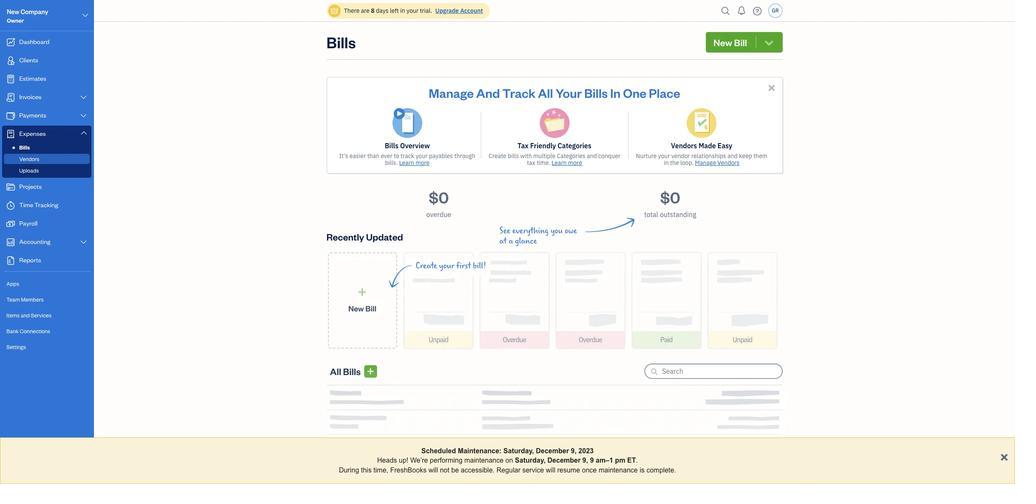 Task type: describe. For each thing, give the bounding box(es) containing it.
bank connections link
[[2, 324, 91, 339]]

create bills with multiple categories and conquer tax time.
[[489, 152, 621, 167]]

new bill button
[[706, 32, 783, 53]]

is
[[640, 467, 645, 474]]

chart image
[[6, 238, 16, 247]]

1 vertical spatial new bill
[[349, 303, 377, 313]]

×
[[1001, 448, 1009, 464]]

updated
[[366, 231, 403, 243]]

team members link
[[2, 292, 91, 307]]

estimates link
[[2, 71, 91, 88]]

tax
[[527, 159, 536, 167]]

.
[[636, 457, 638, 464]]

nurture
[[636, 152, 657, 160]]

dashboard link
[[2, 34, 91, 51]]

maintenance:
[[458, 447, 502, 455]]

bills
[[508, 152, 519, 160]]

invoice image
[[6, 93, 16, 102]]

in inside nurture your vendor relationships and keep them in the loop.
[[664, 159, 669, 167]]

it's
[[340, 152, 348, 160]]

track
[[503, 85, 536, 101]]

your inside nurture your vendor relationships and keep them in the loop.
[[659, 152, 670, 160]]

tracking
[[34, 201, 58, 209]]

plus image
[[358, 288, 368, 296]]

track
[[401, 152, 415, 160]]

with
[[521, 152, 532, 160]]

× dialog
[[0, 438, 1016, 484]]

payments
[[19, 111, 46, 119]]

nurture your vendor relationships and keep them in the loop.
[[636, 152, 768, 167]]

tax friendly categories
[[518, 141, 592, 150]]

a
[[509, 236, 513, 246]]

categories inside create bills with multiple categories and conquer tax time.
[[557, 152, 586, 160]]

payables
[[429, 152, 453, 160]]

new bill button
[[706, 32, 783, 53]]

am–1
[[596, 457, 614, 464]]

0 vertical spatial in
[[401, 7, 405, 15]]

time tracking link
[[2, 197, 91, 215]]

reports
[[19, 256, 41, 264]]

recently
[[327, 231, 364, 243]]

project image
[[6, 183, 16, 191]]

than
[[368, 152, 380, 160]]

$0 overdue
[[427, 187, 452, 219]]

1 : from the left
[[924, 471, 925, 479]]

new bill link
[[328, 253, 397, 349]]

bills down crown icon
[[327, 32, 356, 52]]

overview
[[400, 141, 430, 150]]

owe
[[565, 226, 577, 236]]

through
[[455, 152, 476, 160]]

team
[[6, 296, 20, 303]]

chevron large down image for invoices
[[80, 94, 88, 101]]

time tracking
[[19, 201, 58, 209]]

1 horizontal spatial overdue
[[503, 335, 526, 344]]

reports link
[[2, 252, 91, 270]]

2 unpaid from the left
[[733, 335, 753, 344]]

add a new bill image
[[367, 366, 375, 377]]

your left trial.
[[407, 7, 419, 15]]

1 vertical spatial bill
[[366, 303, 377, 313]]

days
[[376, 7, 389, 15]]

complete.
[[647, 467, 677, 474]]

settings link
[[2, 340, 91, 355]]

service
[[523, 467, 544, 474]]

internal
[[920, 438, 942, 446]]

during
[[339, 467, 359, 474]]

your
[[556, 85, 582, 101]]

team members
[[6, 296, 44, 303]]

items
[[6, 312, 20, 319]]

1 vertical spatial december
[[548, 457, 581, 464]]

and inside items and services link
[[21, 312, 30, 319]]

go to help image
[[751, 4, 765, 17]]

we're
[[411, 457, 428, 464]]

new inside button
[[714, 36, 733, 48]]

mm
[[927, 471, 937, 479]]

more for tax friendly categories
[[568, 159, 583, 167]]

expand timer details image
[[878, 438, 886, 448]]

hh
[[914, 471, 922, 479]]

see everything you owe at a glance
[[500, 226, 577, 246]]

the
[[671, 159, 679, 167]]

on
[[506, 457, 513, 464]]

more for bills overview
[[416, 159, 430, 167]]

accounting link
[[2, 234, 91, 251]]

all bills
[[330, 365, 361, 377]]

2 will from the left
[[546, 467, 556, 474]]

et
[[628, 457, 636, 464]]

chevron large down image
[[80, 239, 88, 246]]

bills overview image
[[393, 108, 423, 138]]

0 vertical spatial categories
[[558, 141, 592, 150]]

everything
[[513, 226, 549, 236]]

heads
[[377, 457, 397, 464]]

uploads
[[19, 167, 39, 174]]

trial.
[[420, 7, 432, 15]]

and
[[477, 85, 500, 101]]

vendors made easy
[[671, 141, 733, 150]]

outstanding
[[660, 210, 697, 219]]

accessible.
[[461, 467, 495, 474]]

1 vertical spatial saturday,
[[515, 457, 546, 464]]

tax friendly categories image
[[540, 108, 570, 138]]

learn for overview
[[399, 159, 414, 167]]

money image
[[6, 220, 16, 228]]

apps link
[[2, 276, 91, 291]]

ss
[[941, 471, 948, 479]]

0 vertical spatial maintenance
[[465, 457, 504, 464]]

report image
[[6, 256, 16, 265]]

made
[[699, 141, 716, 150]]

easier
[[350, 152, 366, 160]]

vendors for vendors made easy
[[671, 141, 698, 150]]

notifications image
[[735, 2, 749, 19]]

crown image
[[330, 6, 339, 15]]

expenses
[[19, 129, 46, 138]]

chevrondown image
[[764, 36, 775, 48]]

first
[[457, 261, 471, 271]]

bank connections
[[6, 328, 50, 335]]

9
[[590, 457, 594, 464]]

bills link
[[4, 142, 90, 153]]

at
[[500, 236, 507, 246]]

scheduled
[[422, 447, 456, 455]]

manage for manage vendors
[[696, 159, 717, 167]]

dashboard
[[19, 38, 49, 46]]

there are 8 days left in your trial. upgrade account
[[344, 7, 483, 15]]

client image
[[6, 56, 16, 65]]

2 horizontal spatial vendors
[[718, 159, 740, 167]]

payment image
[[6, 112, 16, 120]]

multiple
[[534, 152, 556, 160]]

bills left in
[[585, 85, 608, 101]]

account
[[461, 7, 483, 15]]



Task type: locate. For each thing, give the bounding box(es) containing it.
new up owner
[[7, 8, 19, 16]]

create left the first
[[416, 261, 437, 271]]

9, left the 9
[[583, 457, 589, 464]]

maintenance down pm
[[599, 467, 638, 474]]

1 horizontal spatial learn more
[[552, 159, 583, 167]]

bills overview
[[385, 141, 430, 150]]

gr
[[772, 7, 779, 14]]

all left the add a new bill icon
[[330, 365, 341, 377]]

bill inside button
[[735, 36, 748, 48]]

0 horizontal spatial all
[[330, 365, 341, 377]]

1 unpaid from the left
[[429, 335, 449, 344]]

maintenance
[[465, 457, 504, 464], [599, 467, 638, 474]]

accounting
[[19, 238, 51, 246]]

2 learn more from the left
[[552, 159, 583, 167]]

learn more down overview
[[399, 159, 430, 167]]

1 vertical spatial new
[[714, 36, 733, 48]]

your left the
[[659, 152, 670, 160]]

uploads link
[[4, 165, 90, 176]]

close image
[[767, 83, 777, 93]]

1 horizontal spatial learn
[[552, 159, 567, 167]]

see
[[500, 226, 511, 236]]

settings
[[6, 344, 26, 350]]

gr button
[[769, 3, 783, 18]]

and right items
[[21, 312, 30, 319]]

bills up to
[[385, 141, 399, 150]]

vendors up vendor
[[671, 141, 698, 150]]

your inside it's easier than ever to track your payables through bills.
[[416, 152, 428, 160]]

1 will from the left
[[429, 467, 438, 474]]

your down overview
[[416, 152, 428, 160]]

1 $0 from the left
[[429, 187, 449, 207]]

upgrade account link
[[434, 7, 483, 15]]

1 horizontal spatial bill
[[735, 36, 748, 48]]

keep
[[740, 152, 753, 160]]

learn more down tax friendly categories
[[552, 159, 583, 167]]

saturday, up service
[[515, 457, 546, 464]]

all left your
[[538, 85, 553, 101]]

time
[[19, 201, 33, 209]]

1 horizontal spatial maintenance
[[599, 467, 638, 474]]

bill left the chevrondown icon
[[735, 36, 748, 48]]

learn
[[399, 159, 414, 167], [552, 159, 567, 167]]

learn more for friendly
[[552, 159, 583, 167]]

estimate image
[[6, 75, 16, 83]]

$0 for $0 total outstanding
[[661, 187, 681, 207]]

1 horizontal spatial more
[[568, 159, 583, 167]]

up!
[[399, 457, 409, 464]]

0 vertical spatial bill
[[735, 36, 748, 48]]

vendor
[[672, 152, 690, 160]]

open in new window image
[[973, 438, 980, 448]]

upgrade
[[436, 7, 459, 15]]

bills left the add a new bill icon
[[343, 365, 361, 377]]

new bill
[[714, 36, 748, 48], [349, 303, 377, 313]]

create
[[489, 152, 507, 160], [416, 261, 437, 271]]

2 learn from the left
[[552, 159, 567, 167]]

0 horizontal spatial create
[[416, 261, 437, 271]]

1 horizontal spatial unpaid
[[733, 335, 753, 344]]

new company owner
[[7, 8, 48, 24]]

in left the
[[664, 159, 669, 167]]

categories down tax friendly categories
[[557, 152, 586, 160]]

categories up create bills with multiple categories and conquer tax time.
[[558, 141, 592, 150]]

paid
[[661, 335, 673, 344]]

new bill down plus "icon"
[[349, 303, 377, 313]]

new inside new company owner
[[7, 8, 19, 16]]

0 horizontal spatial maintenance
[[465, 457, 504, 464]]

$0 total outstanding
[[645, 187, 697, 219]]

1 horizontal spatial manage
[[696, 159, 717, 167]]

2 $0 from the left
[[661, 187, 681, 207]]

hh : mm : ss
[[914, 471, 948, 479]]

vendors up uploads
[[19, 156, 39, 162]]

expenses link
[[2, 126, 91, 142]]

and inside nurture your vendor relationships and keep them in the loop.
[[728, 152, 738, 160]]

2 vertical spatial new
[[349, 303, 364, 313]]

0 vertical spatial saturday,
[[504, 447, 534, 455]]

bill
[[735, 36, 748, 48], [366, 303, 377, 313]]

learn right bills.
[[399, 159, 414, 167]]

chevron large down image
[[81, 10, 89, 21], [80, 94, 88, 101], [80, 112, 88, 119], [80, 129, 88, 136]]

0 horizontal spatial more
[[416, 159, 430, 167]]

0 horizontal spatial 9,
[[571, 447, 577, 455]]

vendors
[[671, 141, 698, 150], [19, 156, 39, 162], [718, 159, 740, 167]]

1 vertical spatial maintenance
[[599, 467, 638, 474]]

$0 for $0 overdue
[[429, 187, 449, 207]]

manage vendors
[[696, 159, 740, 167]]

0 horizontal spatial bill
[[366, 303, 377, 313]]

and
[[587, 152, 597, 160], [728, 152, 738, 160], [21, 312, 30, 319]]

items and services link
[[2, 308, 91, 323]]

maintenance down maintenance:
[[465, 457, 504, 464]]

glance
[[515, 236, 537, 246]]

ever
[[381, 152, 393, 160]]

bills inside main element
[[19, 144, 30, 151]]

2 more from the left
[[568, 159, 583, 167]]

0 horizontal spatial will
[[429, 467, 438, 474]]

manage left and
[[429, 85, 474, 101]]

categories
[[558, 141, 592, 150], [557, 152, 586, 160]]

new bill down search icon
[[714, 36, 748, 48]]

in right "left"
[[401, 7, 405, 15]]

invoices link
[[2, 89, 91, 106]]

payroll
[[19, 219, 38, 227]]

0 horizontal spatial manage
[[429, 85, 474, 101]]

search image
[[719, 4, 733, 17]]

1 vertical spatial create
[[416, 261, 437, 271]]

vendors for vendors
[[19, 156, 39, 162]]

create your first bill!
[[416, 261, 487, 271]]

Search text field
[[663, 365, 782, 378]]

there
[[344, 7, 360, 15]]

members
[[21, 296, 44, 303]]

new bill inside button
[[714, 36, 748, 48]]

$0 down payables
[[429, 187, 449, 207]]

9,
[[571, 447, 577, 455], [583, 457, 589, 464]]

0 horizontal spatial and
[[21, 312, 30, 319]]

your left the first
[[439, 261, 455, 271]]

create for create your first bill!
[[416, 261, 437, 271]]

0 horizontal spatial overdue
[[427, 210, 452, 219]]

manage down made
[[696, 159, 717, 167]]

more right track
[[416, 159, 430, 167]]

1 learn from the left
[[399, 159, 414, 167]]

dashboard image
[[6, 38, 16, 47]]

$0 inside $0 total outstanding
[[661, 187, 681, 207]]

and inside create bills with multiple categories and conquer tax time.
[[587, 152, 597, 160]]

easy
[[718, 141, 733, 150]]

learn for friendly
[[552, 159, 567, 167]]

$0
[[429, 187, 449, 207], [661, 187, 681, 207]]

1 horizontal spatial vendors
[[671, 141, 698, 150]]

payments link
[[2, 107, 91, 125]]

chevron large down image for expenses
[[80, 129, 88, 136]]

1 horizontal spatial in
[[664, 159, 669, 167]]

0 horizontal spatial $0
[[429, 187, 449, 207]]

1 horizontal spatial :
[[938, 471, 940, 479]]

timer image
[[6, 201, 16, 210]]

0 vertical spatial 9,
[[571, 447, 577, 455]]

items and services
[[6, 312, 52, 319]]

0 horizontal spatial unpaid
[[429, 335, 449, 344]]

scheduled maintenance: saturday, december 9, 2023 heads up! we're performing maintenance on saturday, december 9, 9 am–1 pm et . during this time, freshbooks will not be accessible. regular service will resume once maintenance is complete.
[[339, 447, 677, 474]]

services
[[31, 312, 52, 319]]

2 : from the left
[[938, 471, 940, 479]]

estimates
[[19, 74, 46, 82]]

: left ss
[[938, 471, 940, 479]]

1 vertical spatial 9,
[[583, 457, 589, 464]]

2 horizontal spatial overdue
[[579, 335, 603, 344]]

chevron large down image inside the expenses link
[[80, 129, 88, 136]]

1 vertical spatial categories
[[557, 152, 586, 160]]

them
[[754, 152, 768, 160]]

0 vertical spatial new
[[7, 8, 19, 16]]

bills
[[327, 32, 356, 52], [585, 85, 608, 101], [385, 141, 399, 150], [19, 144, 30, 151], [343, 365, 361, 377]]

1 learn more from the left
[[399, 159, 430, 167]]

learn more for overview
[[399, 159, 430, 167]]

1 vertical spatial in
[[664, 159, 669, 167]]

all
[[538, 85, 553, 101], [330, 365, 341, 377]]

1 horizontal spatial 9,
[[583, 457, 589, 464]]

be
[[452, 467, 459, 474]]

1 more from the left
[[416, 159, 430, 167]]

chevron large down image inside invoices link
[[80, 94, 88, 101]]

overdue
[[427, 210, 452, 219], [503, 335, 526, 344], [579, 335, 603, 344]]

owner
[[7, 17, 24, 24]]

vendors link
[[4, 154, 90, 164]]

new down plus "icon"
[[349, 303, 364, 313]]

: right "hh"
[[924, 471, 925, 479]]

0 vertical spatial new bill
[[714, 36, 748, 48]]

more down tax friendly categories
[[568, 159, 583, 167]]

new
[[7, 8, 19, 16], [714, 36, 733, 48], [349, 303, 364, 313]]

bill!
[[473, 261, 487, 271]]

9, left 2023
[[571, 447, 577, 455]]

manage for manage and track all your bills in one place
[[429, 85, 474, 101]]

0 vertical spatial all
[[538, 85, 553, 101]]

and down 'easy' on the top right of page
[[728, 152, 738, 160]]

will right service
[[546, 467, 556, 474]]

create left bills
[[489, 152, 507, 160]]

8
[[371, 7, 375, 15]]

1 horizontal spatial new
[[349, 303, 364, 313]]

saturday, up on
[[504, 447, 534, 455]]

0 horizontal spatial learn
[[399, 159, 414, 167]]

2 horizontal spatial and
[[728, 152, 738, 160]]

apps
[[6, 280, 19, 287]]

0 horizontal spatial vendors
[[19, 156, 39, 162]]

1 horizontal spatial and
[[587, 152, 597, 160]]

0 vertical spatial manage
[[429, 85, 474, 101]]

0 horizontal spatial in
[[401, 7, 405, 15]]

relationships
[[692, 152, 727, 160]]

bills down the expenses
[[19, 144, 30, 151]]

tax
[[518, 141, 529, 150]]

will left "not"
[[429, 467, 438, 474]]

main element
[[0, 0, 115, 484]]

bill down plus "icon"
[[366, 303, 377, 313]]

it's easier than ever to track your payables through bills.
[[340, 152, 476, 167]]

manage and track all your bills in one place
[[429, 85, 681, 101]]

0 horizontal spatial new bill
[[349, 303, 377, 313]]

and left conquer
[[587, 152, 597, 160]]

0 horizontal spatial new
[[7, 8, 19, 16]]

resume
[[558, 467, 580, 474]]

time.
[[537, 159, 551, 167]]

learn right time.
[[552, 159, 567, 167]]

manage
[[429, 85, 474, 101], [696, 159, 717, 167]]

1 horizontal spatial new bill
[[714, 36, 748, 48]]

conquer
[[599, 152, 621, 160]]

create for create bills with multiple categories and conquer tax time.
[[489, 152, 507, 160]]

expense image
[[6, 130, 16, 138]]

0 vertical spatial create
[[489, 152, 507, 160]]

loop.
[[681, 159, 694, 167]]

$0 up outstanding
[[661, 187, 681, 207]]

0 vertical spatial december
[[536, 447, 569, 455]]

your
[[407, 7, 419, 15], [416, 152, 428, 160], [659, 152, 670, 160], [439, 261, 455, 271]]

connections
[[20, 328, 50, 335]]

2 horizontal spatial new
[[714, 36, 733, 48]]

1 horizontal spatial $0
[[661, 187, 681, 207]]

in
[[401, 7, 405, 15], [664, 159, 669, 167]]

time,
[[374, 467, 389, 474]]

new down search icon
[[714, 36, 733, 48]]

2023
[[579, 447, 594, 455]]

1 vertical spatial manage
[[696, 159, 717, 167]]

vendors down 'easy' on the top right of page
[[718, 159, 740, 167]]

0 horizontal spatial :
[[924, 471, 925, 479]]

$0 inside "$0 overdue"
[[429, 187, 449, 207]]

vendors made easy image
[[687, 108, 717, 138]]

bills.
[[385, 159, 398, 167]]

vendors inside main element
[[19, 156, 39, 162]]

create inside create bills with multiple categories and conquer tax time.
[[489, 152, 507, 160]]

0 horizontal spatial learn more
[[399, 159, 430, 167]]

1 horizontal spatial all
[[538, 85, 553, 101]]

chevron large down image for payments
[[80, 112, 88, 119]]

1 horizontal spatial create
[[489, 152, 507, 160]]

1 vertical spatial all
[[330, 365, 341, 377]]

more
[[416, 159, 430, 167], [568, 159, 583, 167]]

1 horizontal spatial will
[[546, 467, 556, 474]]



Task type: vqa. For each thing, say whether or not it's contained in the screenshot.


